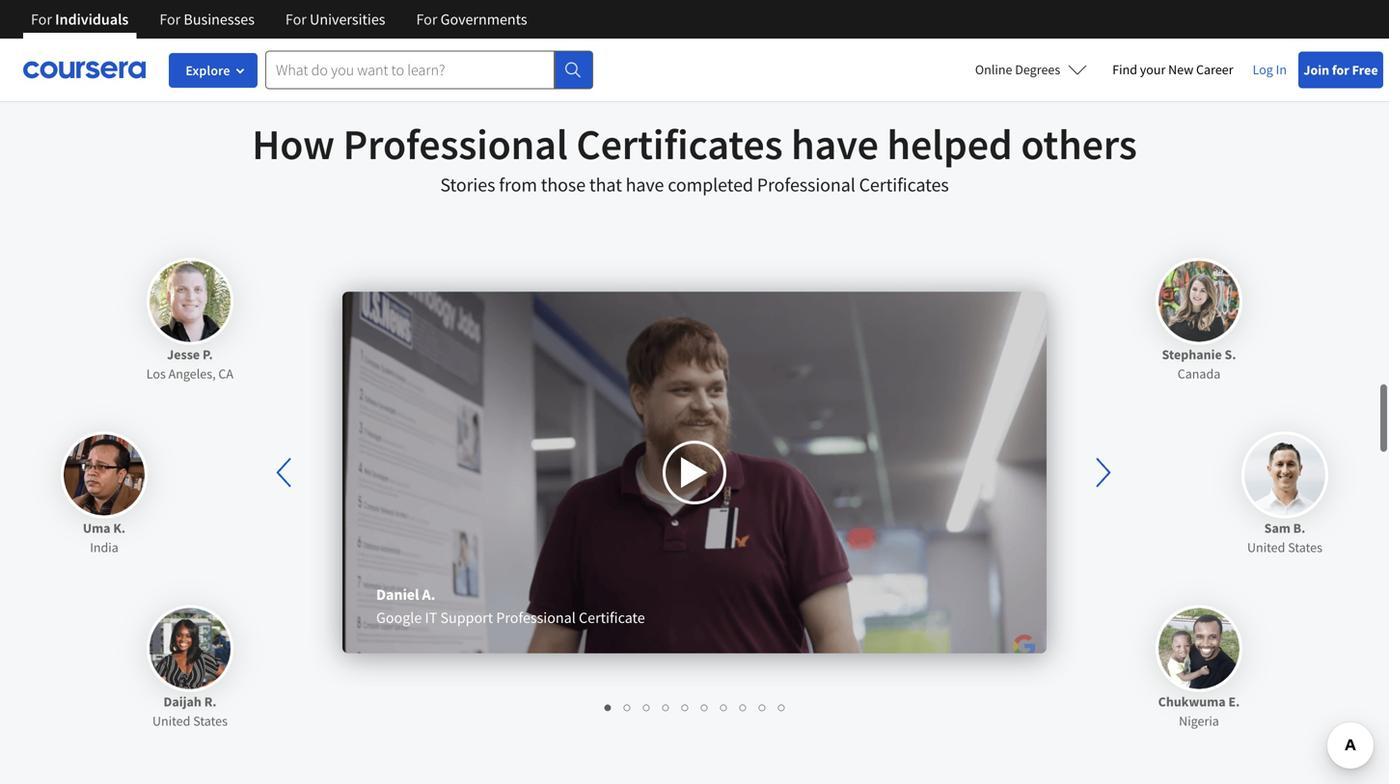 Task type: locate. For each thing, give the bounding box(es) containing it.
for for universities
[[286, 10, 307, 29]]

1 vertical spatial united
[[152, 712, 190, 730]]

1 vertical spatial states
[[193, 712, 228, 730]]

states
[[1288, 539, 1323, 556], [193, 712, 228, 730]]

ca
[[218, 365, 234, 382]]

completed
[[668, 173, 753, 197]]

daniel
[[376, 585, 419, 604]]

jesse
[[167, 346, 200, 363]]

states down r.
[[193, 712, 228, 730]]

find your new career link
[[1103, 58, 1243, 82]]

online degrees
[[975, 61, 1061, 78]]

states inside sam b. united states
[[1288, 539, 1323, 556]]

have
[[791, 117, 879, 171], [626, 173, 664, 197]]

united down sam
[[1248, 539, 1286, 556]]

for up the what do you want to learn? text field
[[416, 10, 437, 29]]

for individuals
[[31, 10, 129, 29]]

stephanie
[[1162, 346, 1222, 363]]

for for governments
[[416, 10, 437, 29]]

it
[[425, 608, 437, 627]]

2 for from the left
[[160, 10, 181, 29]]

3 for from the left
[[286, 10, 307, 29]]

1 horizontal spatial have
[[791, 117, 879, 171]]

go to next slide image
[[1082, 449, 1126, 496]]

1 horizontal spatial states
[[1288, 539, 1323, 556]]

filled play image
[[679, 455, 710, 490]]

0 vertical spatial have
[[791, 117, 879, 171]]

professional
[[343, 117, 568, 171], [757, 173, 856, 197], [496, 608, 576, 627]]

for left 'universities'
[[286, 10, 307, 29]]

log in
[[1253, 61, 1287, 78]]

0 vertical spatial certificates
[[576, 117, 783, 171]]

explore
[[186, 62, 230, 79]]

1 for from the left
[[31, 10, 52, 29]]

uma
[[83, 519, 111, 537]]

2 vertical spatial professional
[[496, 608, 576, 627]]

united down daijah
[[152, 712, 190, 730]]

united inside sam b. united states
[[1248, 539, 1286, 556]]

0 horizontal spatial united
[[152, 712, 190, 730]]

None search field
[[265, 51, 593, 89]]

go to previous slide image
[[276, 458, 291, 487]]

that
[[589, 173, 622, 197]]

free
[[1352, 61, 1379, 79]]

log
[[1253, 61, 1274, 78]]

for left businesses
[[160, 10, 181, 29]]

daijah r. united states
[[152, 693, 228, 730]]

4 for from the left
[[416, 10, 437, 29]]

certificates
[[576, 117, 783, 171], [859, 173, 949, 197]]

jesse p. los angeles, ca
[[146, 346, 234, 382]]

your
[[1140, 61, 1166, 78]]

for for individuals
[[31, 10, 52, 29]]

stephanie s. canada
[[1162, 346, 1237, 382]]

s.
[[1225, 346, 1237, 363]]

online degrees button
[[960, 48, 1103, 91]]

uma k. india
[[83, 519, 126, 556]]

0 horizontal spatial states
[[193, 712, 228, 730]]

1 horizontal spatial certificates
[[859, 173, 949, 197]]

united inside daijah r. united states
[[152, 712, 190, 730]]

career
[[1197, 61, 1234, 78]]

find your new career
[[1113, 61, 1234, 78]]

sam b. united states
[[1248, 519, 1323, 556]]

for
[[31, 10, 52, 29], [160, 10, 181, 29], [286, 10, 307, 29], [416, 10, 437, 29]]

from
[[499, 173, 537, 197]]

certificates down helped
[[859, 173, 949, 197]]

sam
[[1265, 519, 1291, 537]]

professional up stories
[[343, 117, 568, 171]]

0 vertical spatial united
[[1248, 539, 1286, 556]]

states inside daijah r. united states
[[193, 712, 228, 730]]

how professional certificates have helped others stories from those that have completed professional certificates
[[252, 117, 1137, 197]]

professional right support
[[496, 608, 576, 627]]

p.
[[203, 346, 213, 363]]

certificates up completed
[[576, 117, 783, 171]]

others
[[1021, 117, 1137, 171]]

support
[[440, 608, 493, 627]]

1 vertical spatial certificates
[[859, 173, 949, 197]]

daniel a. google it support professional certificate
[[376, 585, 645, 627]]

professional right completed
[[757, 173, 856, 197]]

What do you want to learn? text field
[[265, 51, 555, 89]]

states down b.
[[1288, 539, 1323, 556]]

for left individuals on the top left of page
[[31, 10, 52, 29]]

join for free link
[[1299, 52, 1384, 88]]

daijah
[[164, 693, 202, 710]]

0 horizontal spatial have
[[626, 173, 664, 197]]

0 vertical spatial states
[[1288, 539, 1323, 556]]

chukwuma
[[1159, 693, 1226, 710]]

universities
[[310, 10, 385, 29]]

banner navigation
[[15, 0, 543, 39]]

1 horizontal spatial united
[[1248, 539, 1286, 556]]

certificate
[[579, 608, 645, 627]]

governments
[[441, 10, 527, 29]]

united
[[1248, 539, 1286, 556], [152, 712, 190, 730]]



Task type: describe. For each thing, give the bounding box(es) containing it.
in
[[1276, 61, 1287, 78]]

r.
[[204, 693, 217, 710]]

coursera image
[[23, 54, 146, 85]]

states for b.
[[1288, 539, 1323, 556]]

go to previous slide image
[[263, 449, 308, 496]]

for for businesses
[[160, 10, 181, 29]]

stories
[[440, 173, 495, 197]]

nigeria
[[1179, 712, 1219, 730]]

india
[[90, 539, 118, 556]]

how
[[252, 117, 335, 171]]

for businesses
[[160, 10, 255, 29]]

1 vertical spatial have
[[626, 173, 664, 197]]

slides element
[[309, 697, 1081, 716]]

chukwuma e. nigeria
[[1159, 693, 1240, 730]]

professional inside daniel a. google it support professional certificate
[[496, 608, 576, 627]]

a.
[[422, 585, 435, 604]]

los
[[146, 365, 166, 382]]

degrees
[[1015, 61, 1061, 78]]

individuals
[[55, 10, 129, 29]]

find
[[1113, 61, 1138, 78]]

join
[[1304, 61, 1330, 79]]

businesses
[[184, 10, 255, 29]]

for governments
[[416, 10, 527, 29]]

1 vertical spatial professional
[[757, 173, 856, 197]]

google
[[376, 608, 422, 627]]

log in link
[[1243, 58, 1297, 81]]

states for r.
[[193, 712, 228, 730]]

those
[[541, 173, 586, 197]]

united for daijah
[[152, 712, 190, 730]]

new
[[1169, 61, 1194, 78]]

explore button
[[169, 53, 258, 88]]

k.
[[113, 519, 126, 537]]

angeles,
[[169, 365, 216, 382]]

for
[[1332, 61, 1350, 79]]

0 horizontal spatial certificates
[[576, 117, 783, 171]]

0 vertical spatial professional
[[343, 117, 568, 171]]

helped
[[887, 117, 1013, 171]]

online
[[975, 61, 1013, 78]]

e.
[[1229, 693, 1240, 710]]

b.
[[1294, 519, 1306, 537]]

for universities
[[286, 10, 385, 29]]

united for sam
[[1248, 539, 1286, 556]]

canada
[[1178, 365, 1221, 382]]

join for free
[[1304, 61, 1379, 79]]



Task type: vqa. For each thing, say whether or not it's contained in the screenshot.


